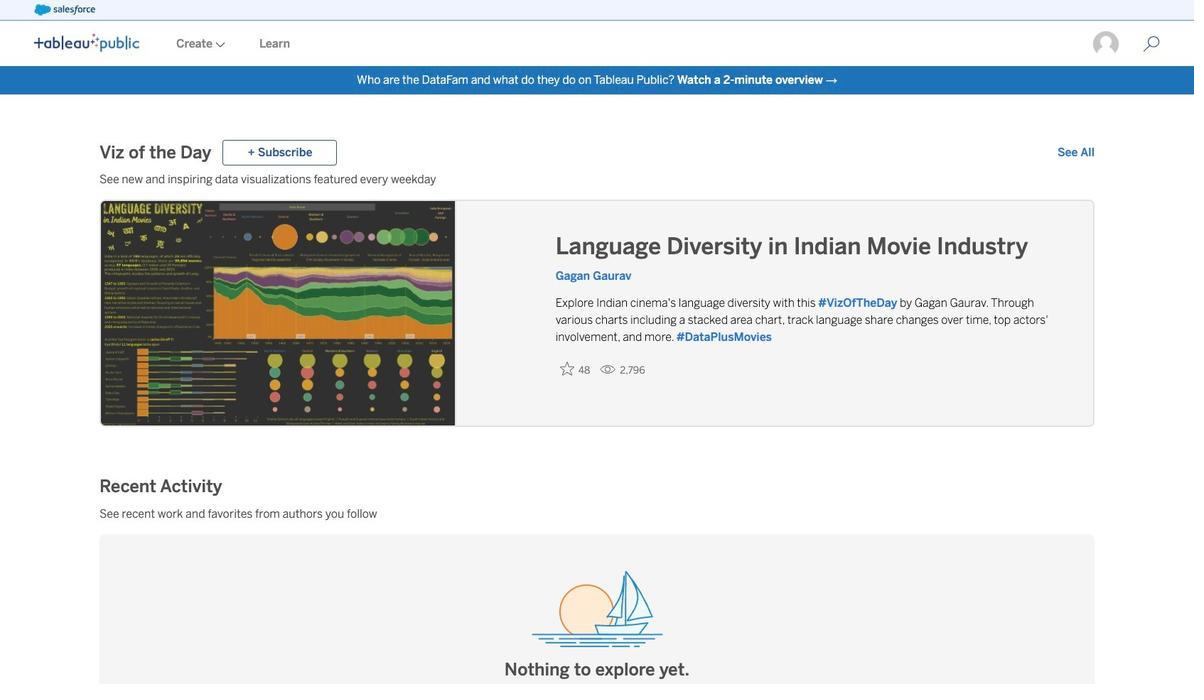Task type: locate. For each thing, give the bounding box(es) containing it.
see new and inspiring data visualizations featured every weekday element
[[100, 171, 1095, 188]]

Add Favorite button
[[556, 358, 595, 381]]

recent activity heading
[[100, 476, 222, 498]]

create image
[[213, 42, 225, 48]]

christina.overa image
[[1093, 30, 1121, 58]]

see all viz of the day element
[[1058, 144, 1095, 161]]



Task type: vqa. For each thing, say whether or not it's contained in the screenshot.
Viz of the Day heading
yes



Task type: describe. For each thing, give the bounding box(es) containing it.
salesforce logo image
[[34, 4, 95, 16]]

go to search image
[[1127, 36, 1178, 53]]

see recent work and favorites from authors you follow element
[[100, 506, 1095, 524]]

tableau public viz of the day image
[[101, 201, 457, 429]]

logo image
[[34, 33, 139, 52]]

viz of the day heading
[[100, 142, 212, 164]]

add favorite image
[[560, 362, 574, 376]]



